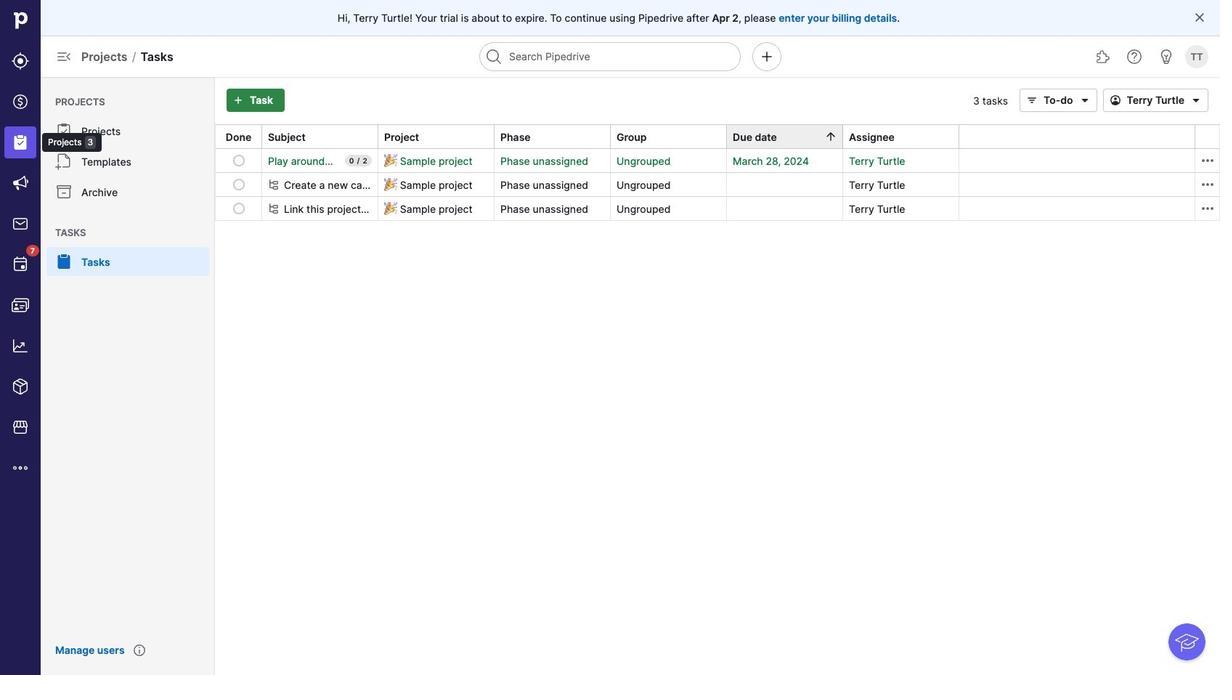 Task type: describe. For each thing, give the bounding box(es) containing it.
1 vertical spatial menu item
[[41, 247, 215, 276]]

3 row from the top
[[216, 196, 1220, 220]]

1 horizontal spatial color secondary image
[[1199, 176, 1217, 193]]

knowledge center bot, also known as kc bot is an onboarding assistant that allows you to see the list of onboarding items in one place for quick and easy reference. this improves your in-app experience. image
[[1169, 624, 1206, 661]]

color primary image inside row
[[233, 155, 245, 166]]

2 color undefined image from the top
[[55, 183, 73, 201]]

quick add image
[[759, 48, 776, 65]]

0 vertical spatial menu item
[[0, 122, 41, 163]]

2 row from the top
[[216, 172, 1220, 196]]

menu toggle image
[[55, 48, 73, 65]]

products image
[[12, 378, 29, 395]]

Search Pipedrive field
[[480, 42, 741, 71]]

0 horizontal spatial color secondary image
[[268, 179, 280, 190]]

home image
[[9, 9, 31, 31]]

color primary inverted image
[[230, 94, 247, 106]]

campaigns image
[[12, 174, 29, 192]]

sales inbox image
[[12, 215, 29, 233]]

color secondary image for 1st row from the bottom of the page
[[1199, 200, 1217, 217]]

marketplace image
[[12, 419, 29, 436]]

contacts image
[[12, 296, 29, 314]]



Task type: vqa. For each thing, say whether or not it's contained in the screenshot.
second color primary icon from right
no



Task type: locate. For each thing, give the bounding box(es) containing it.
1 vertical spatial color undefined image
[[55, 183, 73, 201]]

row
[[216, 149, 1220, 172], [216, 172, 1220, 196], [216, 196, 1220, 220]]

menu
[[0, 0, 102, 675], [41, 77, 215, 675]]

color undefined image
[[55, 122, 73, 140], [55, 253, 73, 270], [12, 256, 29, 273]]

menu item
[[0, 122, 41, 163], [41, 247, 215, 276]]

color primary image
[[1188, 92, 1206, 109], [1107, 94, 1125, 106], [826, 131, 837, 142], [233, 179, 245, 190], [233, 203, 245, 214]]

color secondary image
[[1199, 176, 1217, 193], [268, 179, 280, 190]]

more image
[[12, 459, 29, 477]]

color secondary image
[[1199, 152, 1217, 169], [1199, 200, 1217, 217], [268, 203, 280, 214]]

leads image
[[12, 52, 29, 70]]

insights image
[[12, 337, 29, 355]]

deals image
[[12, 93, 29, 110]]

grid
[[215, 124, 1221, 221]]

quick help image
[[1126, 48, 1144, 65]]

1 row from the top
[[216, 149, 1220, 172]]

projects image
[[12, 134, 29, 151]]

info image
[[133, 645, 145, 656]]

0 vertical spatial color undefined image
[[55, 153, 73, 170]]

sales assistant image
[[1158, 48, 1176, 65]]

color undefined image
[[55, 153, 73, 170], [55, 183, 73, 201]]

color primary image
[[1195, 12, 1206, 23], [1077, 92, 1094, 109], [1024, 94, 1041, 106], [233, 155, 245, 166]]

color secondary image for third row from the bottom
[[1199, 152, 1217, 169]]

1 color undefined image from the top
[[55, 153, 73, 170]]



